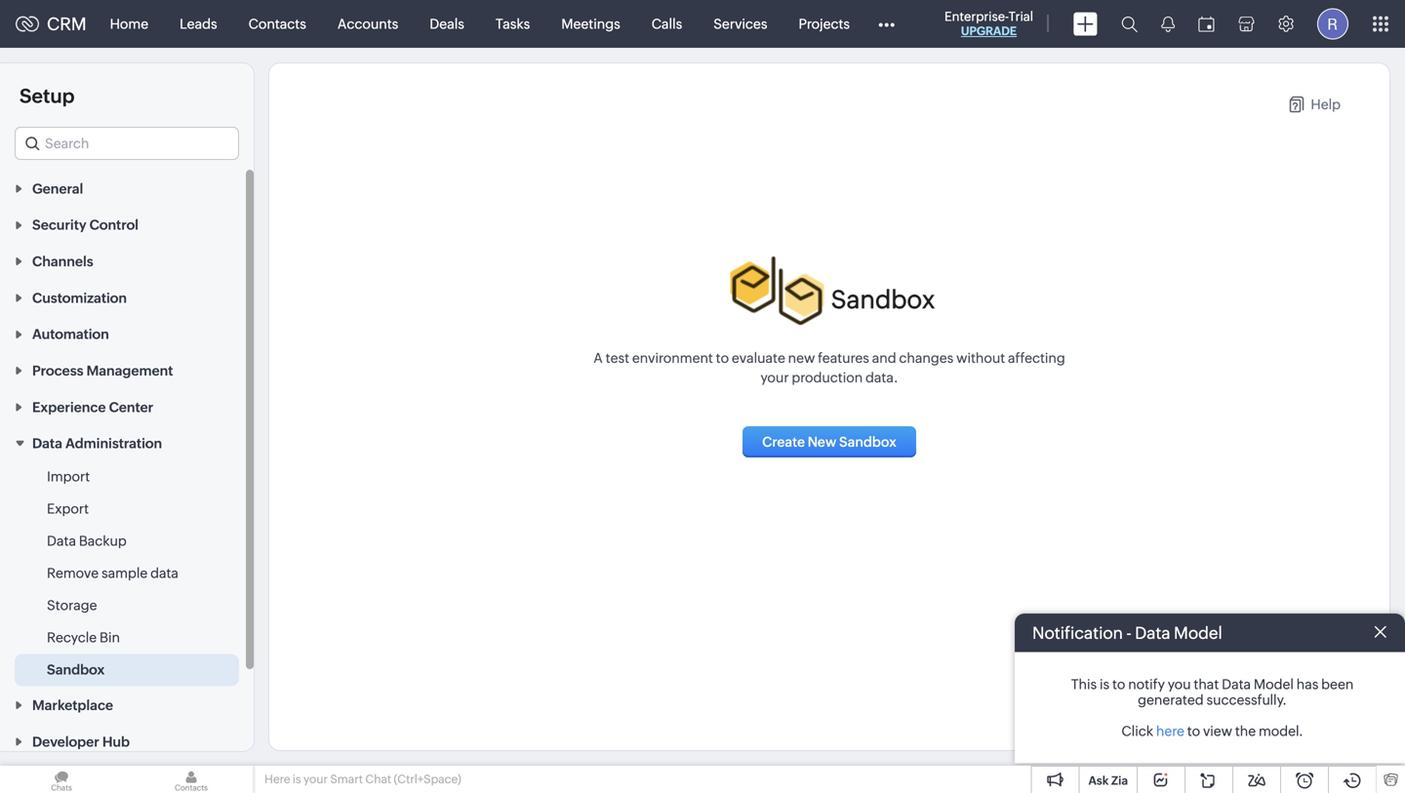 Task type: locate. For each thing, give the bounding box(es) containing it.
model up 'that'
[[1174, 624, 1223, 643]]

calls
[[652, 16, 682, 32]]

0 horizontal spatial is
[[293, 773, 301, 786]]

data administration region
[[0, 461, 254, 687]]

storage link
[[47, 596, 97, 615]]

data down export link in the left bottom of the page
[[47, 533, 76, 549]]

1 vertical spatial your
[[304, 773, 328, 786]]

process management button
[[0, 352, 254, 388]]

administration
[[65, 436, 162, 452]]

0 horizontal spatial sandbox
[[47, 662, 105, 678]]

sandbox up and
[[831, 285, 935, 314]]

ask zia
[[1089, 774, 1128, 788]]

accounts
[[337, 16, 398, 32]]

2 vertical spatial to
[[1187, 724, 1200, 739]]

data inside region
[[47, 533, 76, 549]]

notification
[[1032, 624, 1123, 643]]

general
[[32, 181, 83, 196]]

data inside this is to notify you that data model has been generated successfully.
[[1222, 677, 1251, 692]]

control
[[89, 217, 139, 233]]

search element
[[1110, 0, 1150, 48]]

deals link
[[414, 0, 480, 47]]

search image
[[1121, 16, 1138, 32]]

-
[[1126, 624, 1132, 643]]

profile element
[[1306, 0, 1360, 47]]

0 vertical spatial model
[[1174, 624, 1223, 643]]

your
[[761, 370, 789, 386], [304, 773, 328, 786]]

to
[[716, 351, 729, 366], [1112, 677, 1125, 692], [1187, 724, 1200, 739]]

your down evaluate
[[761, 370, 789, 386]]

is inside this is to notify you that data model has been generated successfully.
[[1100, 677, 1110, 692]]

sample
[[101, 566, 148, 581]]

is for here
[[293, 773, 301, 786]]

projects
[[799, 16, 850, 32]]

here
[[1156, 724, 1185, 739]]

data backup link
[[47, 532, 127, 551]]

experience
[[32, 399, 106, 415]]

Search text field
[[16, 128, 238, 159]]

automation button
[[0, 316, 254, 352]]

new
[[788, 351, 815, 366]]

experience center button
[[0, 388, 254, 425]]

remove sample data
[[47, 566, 179, 581]]

your left smart on the left bottom of the page
[[304, 773, 328, 786]]

experience center
[[32, 399, 153, 415]]

crm link
[[16, 14, 86, 34]]

1 horizontal spatial model
[[1254, 677, 1294, 692]]

data
[[150, 566, 179, 581]]

you
[[1168, 677, 1191, 692]]

(ctrl+space)
[[394, 773, 461, 786]]

affecting
[[1008, 351, 1065, 366]]

chat
[[365, 773, 391, 786]]

sandbox down recycle
[[47, 662, 105, 678]]

data right 'that'
[[1222, 677, 1251, 692]]

0 vertical spatial your
[[761, 370, 789, 386]]

channels
[[32, 254, 93, 269]]

data up import
[[32, 436, 62, 452]]

model
[[1174, 624, 1223, 643], [1254, 677, 1294, 692]]

enterprise-
[[945, 9, 1009, 24]]

process management
[[32, 363, 173, 379]]

to left evaluate
[[716, 351, 729, 366]]

data
[[32, 436, 62, 452], [47, 533, 76, 549], [1135, 624, 1171, 643], [1222, 677, 1251, 692]]

1 horizontal spatial to
[[1112, 677, 1125, 692]]

None field
[[15, 127, 239, 160]]

1 vertical spatial sandbox
[[47, 662, 105, 678]]

developer hub button
[[0, 723, 254, 760]]

backup
[[79, 533, 127, 549]]

import link
[[47, 467, 90, 487]]

process
[[32, 363, 83, 379]]

recycle bin link
[[47, 628, 120, 648]]

0 vertical spatial to
[[716, 351, 729, 366]]

production
[[792, 370, 863, 386]]

None button
[[743, 427, 916, 458]]

model left "has"
[[1254, 677, 1294, 692]]

0 horizontal spatial to
[[716, 351, 729, 366]]

projects link
[[783, 0, 866, 47]]

is
[[1100, 677, 1110, 692], [293, 773, 301, 786]]

crm
[[47, 14, 86, 34]]

to for this is to notify you that data model has been generated successfully.
[[1112, 677, 1125, 692]]

home
[[110, 16, 148, 32]]

here
[[264, 773, 290, 786]]

zia
[[1111, 774, 1128, 788]]

bin
[[100, 630, 120, 646]]

sandbox
[[831, 285, 935, 314], [47, 662, 105, 678]]

to right here link on the right bottom
[[1187, 724, 1200, 739]]

deals
[[430, 16, 464, 32]]

contacts link
[[233, 0, 322, 47]]

1 horizontal spatial is
[[1100, 677, 1110, 692]]

data backup
[[47, 533, 127, 549]]

to left notify
[[1112, 677, 1125, 692]]

is right here
[[293, 773, 301, 786]]

export link
[[47, 499, 89, 519]]

meetings link
[[546, 0, 636, 47]]

create menu element
[[1062, 0, 1110, 47]]

recycle bin
[[47, 630, 120, 646]]

upgrade
[[961, 24, 1017, 38]]

1 vertical spatial is
[[293, 773, 301, 786]]

security
[[32, 217, 86, 233]]

is right this
[[1100, 677, 1110, 692]]

to inside this is to notify you that data model has been generated successfully.
[[1112, 677, 1125, 692]]

customization
[[32, 290, 127, 306]]

general button
[[0, 170, 254, 206]]

2 horizontal spatial to
[[1187, 724, 1200, 739]]

logo image
[[16, 16, 39, 32]]

1 vertical spatial to
[[1112, 677, 1125, 692]]

sandbox inside data administration region
[[47, 662, 105, 678]]

0 vertical spatial is
[[1100, 677, 1110, 692]]

without
[[956, 351, 1005, 366]]

the
[[1235, 724, 1256, 739]]

1 vertical spatial model
[[1254, 677, 1294, 692]]

meetings
[[561, 16, 620, 32]]

1 horizontal spatial your
[[761, 370, 789, 386]]

data.
[[866, 370, 898, 386]]

0 vertical spatial sandbox
[[831, 285, 935, 314]]



Task type: vqa. For each thing, say whether or not it's contained in the screenshot.
the Company Details
no



Task type: describe. For each thing, give the bounding box(es) containing it.
that
[[1194, 677, 1219, 692]]

help
[[1311, 97, 1341, 112]]

help link
[[1289, 97, 1341, 112]]

automation
[[32, 327, 109, 342]]

sandbox link
[[47, 660, 105, 680]]

is for this
[[1100, 677, 1110, 692]]

notify
[[1128, 677, 1165, 692]]

this
[[1071, 677, 1097, 692]]

developer hub
[[32, 734, 130, 750]]

your inside the a test environment to evaluate new features and changes without affecting your production data.
[[761, 370, 789, 386]]

to inside the a test environment to evaluate new features and changes without affecting your production data.
[[716, 351, 729, 366]]

enterprise-trial upgrade
[[945, 9, 1033, 38]]

calls link
[[636, 0, 698, 47]]

remove
[[47, 566, 99, 581]]

changes
[[899, 351, 954, 366]]

marketplace button
[[0, 687, 254, 723]]

security control
[[32, 217, 139, 233]]

model inside this is to notify you that data model has been generated successfully.
[[1254, 677, 1294, 692]]

here link
[[1156, 724, 1185, 739]]

this is to notify you that data model has been generated successfully.
[[1071, 677, 1354, 708]]

security control button
[[0, 206, 254, 243]]

export
[[47, 501, 89, 517]]

been
[[1321, 677, 1354, 692]]

channels button
[[0, 243, 254, 279]]

customization button
[[0, 279, 254, 316]]

profile image
[[1317, 8, 1349, 40]]

contacts
[[248, 16, 306, 32]]

here is your smart chat (ctrl+space)
[[264, 773, 461, 786]]

view
[[1203, 724, 1232, 739]]

to for click here to view the model.
[[1187, 724, 1200, 739]]

trial
[[1009, 9, 1033, 24]]

ask
[[1089, 774, 1109, 788]]

developer
[[32, 734, 99, 750]]

data administration button
[[0, 425, 254, 461]]

hub
[[102, 734, 130, 750]]

features
[[818, 351, 869, 366]]

services
[[714, 16, 767, 32]]

home link
[[94, 0, 164, 47]]

data administration
[[32, 436, 162, 452]]

and
[[872, 351, 896, 366]]

signals image
[[1161, 16, 1175, 32]]

remove sample data link
[[47, 564, 179, 583]]

contacts image
[[130, 766, 253, 793]]

model.
[[1259, 724, 1303, 739]]

leads link
[[164, 0, 233, 47]]

environment
[[632, 351, 713, 366]]

data right -
[[1135, 624, 1171, 643]]

recycle
[[47, 630, 97, 646]]

center
[[109, 399, 153, 415]]

click
[[1122, 724, 1153, 739]]

smart
[[330, 773, 363, 786]]

setup
[[20, 85, 75, 107]]

accounts link
[[322, 0, 414, 47]]

import
[[47, 469, 90, 485]]

management
[[86, 363, 173, 379]]

generated
[[1138, 692, 1204, 708]]

chats image
[[0, 766, 123, 793]]

notification - data model
[[1032, 624, 1223, 643]]

has
[[1297, 677, 1319, 692]]

0 horizontal spatial model
[[1174, 624, 1223, 643]]

calendar image
[[1198, 16, 1215, 32]]

successfully.
[[1207, 692, 1287, 708]]

leads
[[180, 16, 217, 32]]

0 horizontal spatial your
[[304, 773, 328, 786]]

signals element
[[1150, 0, 1187, 48]]

Other Modules field
[[866, 8, 908, 40]]

1 horizontal spatial sandbox
[[831, 285, 935, 314]]

click here to view the model.
[[1122, 724, 1303, 739]]

test
[[606, 351, 629, 366]]

a test environment to evaluate new features and changes without affecting your production data.
[[594, 351, 1065, 386]]

a
[[594, 351, 603, 366]]

services link
[[698, 0, 783, 47]]

evaluate
[[732, 351, 785, 366]]

storage
[[47, 598, 97, 613]]

create menu image
[[1073, 12, 1098, 36]]

tasks link
[[480, 0, 546, 47]]

marketplace
[[32, 698, 113, 713]]

data inside dropdown button
[[32, 436, 62, 452]]

tasks
[[496, 16, 530, 32]]



